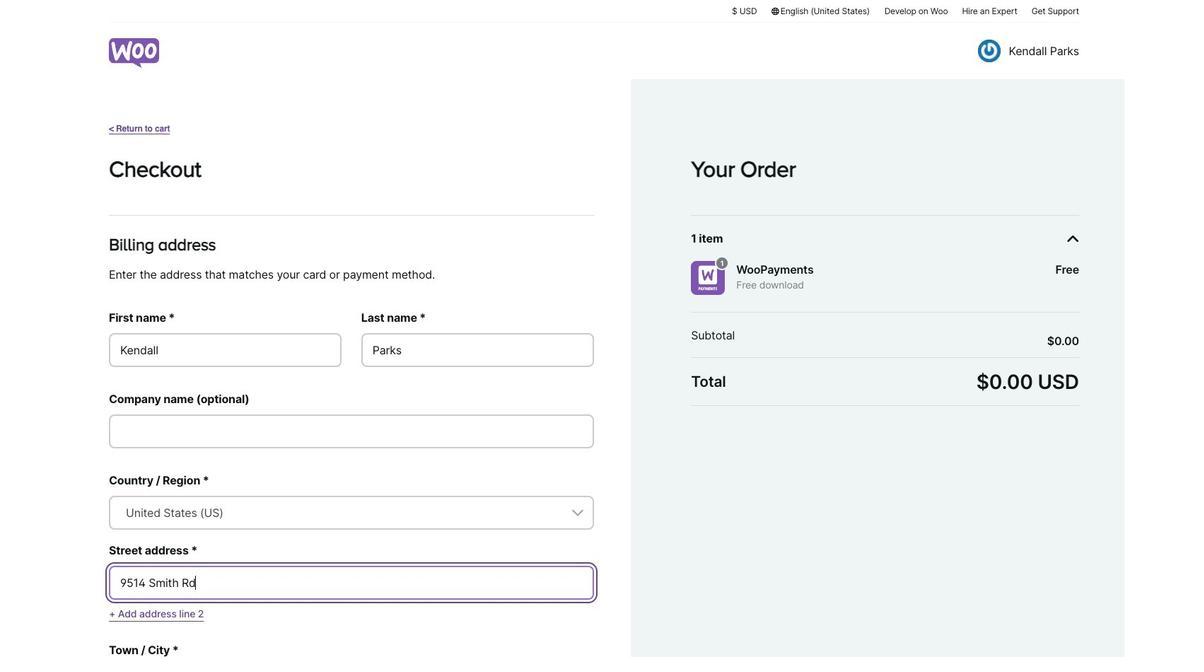 Task type: describe. For each thing, give the bounding box(es) containing it.
Country / Region field
[[109, 496, 594, 530]]

House number and street name text field
[[109, 566, 594, 600]]

angle down image
[[1067, 233, 1080, 244]]

product icon image
[[691, 261, 725, 295]]



Task type: locate. For each thing, give the bounding box(es) containing it.
None text field
[[109, 333, 342, 367], [361, 333, 594, 367], [120, 504, 583, 521], [109, 333, 342, 367], [361, 333, 594, 367], [120, 504, 583, 521]]

open account menu image
[[978, 40, 1001, 62]]

None text field
[[109, 415, 594, 448]]



Task type: vqa. For each thing, say whether or not it's contained in the screenshot.
text box inside the 'Country / Region' FIELD
yes



